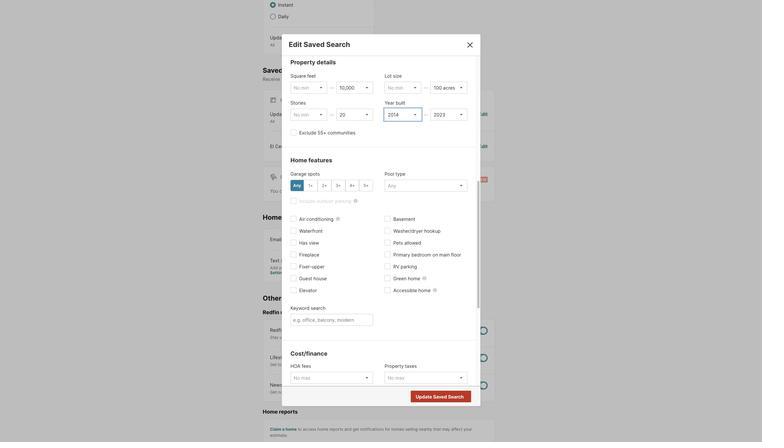 Task type: describe. For each thing, give the bounding box(es) containing it.
1 vertical spatial searches
[[319, 188, 339, 194]]

air
[[299, 216, 305, 222]]

pets
[[393, 240, 403, 246]]

saved inside saved searches receive timely notifications based on your preferred search filters.
[[263, 66, 283, 74]]

saved searches receive timely notifications based on your preferred search filters.
[[263, 66, 408, 82]]

notified
[[278, 390, 293, 395]]

5+
[[364, 183, 369, 188]]

edit for edit button related to update types
[[479, 112, 488, 117]]

connect
[[420, 335, 435, 340]]

home up estimate.
[[286, 427, 297, 432]]

pets allowed
[[393, 240, 421, 246]]

tours
[[284, 214, 301, 222]]

primary
[[393, 252, 410, 258]]

— for lot size
[[424, 85, 428, 90]]

that
[[433, 427, 441, 432]]

fees
[[302, 364, 311, 370]]

latest
[[313, 390, 324, 395]]

lot size
[[385, 73, 402, 79]]

and right home,
[[412, 335, 419, 340]]

Instant radio
[[270, 2, 276, 8]]

market
[[372, 390, 385, 395]]

home for home features
[[291, 157, 307, 164]]

fixer-upper
[[299, 264, 325, 270]]

timely
[[281, 76, 295, 82]]

your inside to access home reports and get notifications for homes selling nearby that may affect your estimate.
[[464, 427, 472, 432]]

square feet
[[291, 73, 316, 79]]

home,
[[398, 335, 410, 340]]

1+ radio
[[304, 180, 318, 192]]

cerrito
[[275, 144, 290, 149]]

may
[[442, 427, 450, 432]]

home up accessible home
[[408, 276, 420, 282]]

account
[[322, 266, 339, 270]]

upper
[[312, 264, 325, 270]]

built
[[396, 100, 405, 106]]

include outdoor parking
[[299, 198, 351, 204]]

garage
[[291, 171, 306, 177]]

edit saved search element
[[289, 40, 459, 49]]

has view
[[299, 240, 319, 246]]

email
[[270, 237, 282, 243]]

search inside dialog
[[311, 306, 326, 311]]

insights,
[[288, 363, 304, 368]]

cost/finance
[[291, 351, 328, 358]]

fixer-
[[299, 264, 312, 270]]

other emails
[[263, 295, 304, 303]]

newsletter from my agent get notified about the latest trends in the real estate market from your local redfin agent.
[[270, 383, 442, 395]]

0 vertical spatial in
[[318, 266, 321, 270]]

local inside lifestyle & tips get local insights, home improvement tips, style and design resources.
[[278, 363, 287, 368]]

3+ radio
[[332, 180, 345, 192]]

trends
[[325, 390, 338, 395]]

resources.
[[385, 363, 405, 368]]

date
[[291, 335, 299, 340]]

redfin for redfin updates
[[263, 310, 279, 316]]

house
[[314, 276, 327, 282]]

receive
[[263, 76, 280, 82]]

how
[[360, 335, 368, 340]]

2 horizontal spatial to
[[369, 335, 373, 340]]

to inside to access home reports and get notifications for homes selling nearby that may affect your estimate.
[[298, 427, 302, 432]]

taxes
[[405, 364, 417, 370]]

exclude 55+ communities
[[299, 130, 356, 136]]

a inside redfin news stay up to date on redfin's tools and features, how to buy or sell a home, and connect with an agent.
[[395, 335, 397, 340]]

washer/dryer hookup
[[393, 228, 441, 234]]

settings
[[270, 271, 287, 276]]

style
[[353, 363, 362, 368]]

home reports
[[263, 410, 298, 416]]

reports inside to access home reports and get notifications for homes selling nearby that may affect your estimate.
[[329, 427, 343, 432]]

for for for sale
[[281, 98, 290, 103]]

1+
[[308, 183, 313, 188]]

edit saved search dialog
[[282, 34, 480, 438]]

selling
[[406, 427, 418, 432]]

home inside lifestyle & tips get local insights, home improvement tips, style and design resources.
[[305, 363, 316, 368]]

1
[[302, 144, 305, 149]]

on inside edit saved search dialog
[[433, 252, 438, 258]]

your up settings in the left bottom of the page
[[279, 266, 287, 270]]

searching
[[353, 188, 375, 194]]

features
[[309, 157, 332, 164]]

newsletter
[[270, 383, 294, 388]]

home for home tours
[[263, 214, 282, 222]]

update inside button
[[416, 395, 432, 400]]

for for notifications
[[385, 427, 390, 432]]

.
[[398, 188, 400, 194]]

0 vertical spatial from
[[295, 383, 306, 388]]

get inside lifestyle & tips get local insights, home improvement tips, style and design resources.
[[270, 363, 277, 368]]

text
[[270, 258, 280, 264]]

for for searching
[[376, 188, 382, 194]]

1 update types all from the top
[[270, 35, 300, 47]]

and inside to access home reports and get notifications for homes selling nearby that may affect your estimate.
[[345, 427, 352, 432]]

0 vertical spatial reports
[[279, 410, 298, 416]]

2 update types all from the top
[[270, 112, 300, 124]]

estimate.
[[270, 433, 288, 438]]

square
[[291, 73, 306, 79]]

design
[[371, 363, 384, 368]]

1 vertical spatial from
[[387, 390, 395, 395]]

searches inside saved searches receive timely notifications based on your preferred search filters.
[[284, 66, 315, 74]]

elevator
[[299, 288, 317, 294]]

rv
[[393, 264, 400, 270]]

account settings
[[270, 266, 339, 276]]

— for year built
[[424, 112, 428, 117]]

instant
[[278, 2, 293, 8]]

basement
[[393, 216, 415, 222]]

has
[[299, 240, 308, 246]]

redfin's
[[306, 335, 322, 340]]

edit button for no emails
[[479, 143, 488, 150]]

and inside lifestyle & tips get local insights, home improvement tips, style and design resources.
[[363, 363, 370, 368]]

edit saved search
[[289, 40, 350, 49]]

4+ radio
[[345, 180, 359, 192]]

option group inside edit saved search dialog
[[290, 180, 373, 192]]

get
[[353, 427, 359, 432]]

redfin inside newsletter from my agent get notified about the latest trends in the real estate market from your local redfin agent.
[[416, 390, 429, 395]]

home for home reports
[[263, 410, 278, 416]]

2+ radio
[[318, 180, 332, 192]]

property taxes
[[385, 364, 417, 370]]

emails for other emails
[[283, 295, 304, 303]]

claim a home
[[270, 427, 297, 432]]

rent
[[291, 174, 303, 180]]

about
[[294, 390, 305, 395]]

keyword
[[291, 306, 310, 311]]

search inside saved searches receive timely notifications based on your preferred search filters.
[[379, 76, 393, 82]]

waterfront
[[299, 228, 323, 234]]

lifestyle & tips get local insights, home improvement tips, style and design resources.
[[270, 355, 405, 368]]

for sale
[[281, 98, 303, 103]]

property for property details
[[291, 59, 315, 66]]

guest house
[[299, 276, 327, 282]]

— for stories
[[330, 112, 334, 117]]

property details
[[291, 59, 336, 66]]

saved down 1+
[[304, 188, 318, 194]]

garage spots
[[291, 171, 320, 177]]

up
[[280, 335, 285, 340]]



Task type: vqa. For each thing, say whether or not it's contained in the screenshot.
Oltorf!
no



Task type: locate. For each thing, give the bounding box(es) containing it.
update down daily 'option'
[[270, 35, 286, 41]]

spots
[[308, 171, 320, 177]]

saved up property details
[[304, 40, 325, 49]]

and right tools
[[333, 335, 341, 340]]

0 vertical spatial edit button
[[479, 111, 488, 124]]

your inside saved searches receive timely notifications based on your preferred search filters.
[[346, 76, 356, 82]]

edit for no emails's edit button
[[479, 144, 488, 149]]

0 horizontal spatial agent.
[[430, 390, 442, 395]]

search for edit saved search
[[326, 40, 350, 49]]

0 horizontal spatial for
[[376, 188, 382, 194]]

0 horizontal spatial from
[[295, 383, 306, 388]]

on for searches
[[339, 76, 345, 82]]

0 horizontal spatial notifications
[[296, 76, 323, 82]]

1 vertical spatial parking
[[401, 264, 417, 270]]

searches down 2+
[[319, 188, 339, 194]]

the down my at left bottom
[[306, 390, 312, 395]]

agent
[[315, 383, 327, 388]]

0 horizontal spatial emails
[[283, 295, 304, 303]]

2 for from the top
[[281, 174, 290, 180]]

while
[[341, 188, 352, 194]]

washer/dryer
[[393, 228, 423, 234]]

account settings link
[[270, 266, 339, 276]]

0 vertical spatial for
[[281, 98, 290, 103]]

redfin inside redfin news stay up to date on redfin's tools and features, how to buy or sell a home, and connect with an agent.
[[270, 328, 284, 334]]

local down taxes
[[406, 390, 415, 395]]

0 vertical spatial redfin
[[263, 310, 279, 316]]

reports up 'claim a home'
[[279, 410, 298, 416]]

property up 'square feet'
[[291, 59, 315, 66]]

1 edit button from the top
[[479, 111, 488, 124]]

parking
[[335, 198, 351, 204], [401, 264, 417, 270]]

emails for no emails
[[441, 144, 455, 149]]

search for update saved search
[[448, 395, 464, 400]]

on right the 'based'
[[339, 76, 345, 82]]

no for no results
[[441, 395, 447, 401]]

update types all down for sale
[[270, 112, 300, 124]]

0 horizontal spatial reports
[[279, 410, 298, 416]]

Daily radio
[[270, 14, 276, 19]]

0 vertical spatial search
[[326, 40, 350, 49]]

1 vertical spatial types
[[288, 112, 300, 117]]

list box
[[291, 82, 327, 94], [336, 82, 373, 94], [385, 82, 421, 94], [431, 82, 467, 94], [291, 109, 327, 121], [336, 109, 373, 121], [385, 109, 421, 121], [431, 109, 467, 121], [385, 180, 467, 192], [291, 372, 373, 384], [385, 372, 467, 384]]

1 horizontal spatial the
[[343, 390, 350, 395]]

local down lifestyle
[[278, 363, 287, 368]]

include
[[299, 198, 315, 204]]

home right 'accessible'
[[418, 288, 431, 294]]

1 the from the left
[[306, 390, 312, 395]]

with
[[437, 335, 445, 340]]

saved up receive
[[263, 66, 283, 74]]

no inside button
[[441, 395, 447, 401]]

other
[[263, 295, 282, 303]]

el cerrito test 1
[[270, 144, 305, 149]]

for inside to access home reports and get notifications for homes selling nearby that may affect your estimate.
[[385, 427, 390, 432]]

2 types from the top
[[288, 112, 300, 117]]

exclude
[[299, 130, 316, 136]]

home inside to access home reports and get notifications for homes selling nearby that may affect your estimate.
[[318, 427, 328, 432]]

in right trends
[[339, 390, 342, 395]]

0 horizontal spatial a
[[282, 427, 285, 432]]

2 vertical spatial edit
[[479, 144, 488, 149]]

1 horizontal spatial in
[[339, 390, 342, 395]]

and left get
[[345, 427, 352, 432]]

2 horizontal spatial on
[[433, 252, 438, 258]]

guest
[[299, 276, 312, 282]]

get down newsletter
[[270, 390, 277, 395]]

nearby
[[419, 427, 432, 432]]

0 horizontal spatial parking
[[335, 198, 351, 204]]

redfin down taxes
[[416, 390, 429, 395]]

accessible home
[[393, 288, 431, 294]]

green home
[[393, 276, 420, 282]]

affect
[[451, 427, 463, 432]]

0 vertical spatial update
[[270, 35, 286, 41]]

from right market on the bottom of the page
[[387, 390, 395, 395]]

primary bedroom on main floor
[[393, 252, 461, 258]]

2 all from the top
[[270, 119, 275, 124]]

your right market on the bottom of the page
[[397, 390, 405, 395]]

home down cost/finance
[[305, 363, 316, 368]]

1 vertical spatial edit
[[479, 112, 488, 117]]

edit button for update types
[[479, 111, 488, 124]]

a up estimate.
[[282, 427, 285, 432]]

keyword search
[[291, 306, 326, 311]]

1 horizontal spatial search
[[448, 395, 464, 400]]

air conditioning
[[299, 216, 334, 222]]

pool type
[[385, 171, 405, 177]]

add your phone number in
[[270, 266, 322, 270]]

0 vertical spatial searches
[[284, 66, 315, 74]]

1 vertical spatial emails
[[283, 295, 304, 303]]

for for for rent
[[281, 174, 290, 180]]

1 vertical spatial a
[[282, 427, 285, 432]]

1 horizontal spatial searches
[[319, 188, 339, 194]]

0 horizontal spatial the
[[306, 390, 312, 395]]

update saved search
[[416, 395, 464, 400]]

types
[[288, 35, 300, 41], [288, 112, 300, 117]]

in right the number
[[318, 266, 321, 270]]

0 horizontal spatial local
[[278, 363, 287, 368]]

0 horizontal spatial to
[[286, 335, 290, 340]]

home up garage
[[291, 157, 307, 164]]

notifications inside saved searches receive timely notifications based on your preferred search filters.
[[296, 76, 323, 82]]

preferred
[[357, 76, 377, 82]]

—
[[330, 85, 334, 90], [424, 85, 428, 90], [330, 112, 334, 117], [424, 112, 428, 117]]

2 vertical spatial redfin
[[416, 390, 429, 395]]

home right access
[[318, 427, 328, 432]]

redfin for redfin news stay up to date on redfin's tools and features, how to buy or sell a home, and connect with an agent.
[[270, 328, 284, 334]]

your right affect
[[464, 427, 472, 432]]

sell
[[387, 335, 394, 340]]

year
[[385, 100, 395, 106]]

1 vertical spatial property
[[385, 364, 404, 370]]

main
[[439, 252, 450, 258]]

searches up timely
[[284, 66, 315, 74]]

home up claim
[[263, 410, 278, 416]]

1 horizontal spatial for
[[385, 427, 390, 432]]

1 vertical spatial search
[[311, 306, 326, 311]]

0 vertical spatial local
[[278, 363, 287, 368]]

None checkbox
[[469, 327, 488, 335]]

1 vertical spatial get
[[270, 390, 277, 395]]

reports
[[279, 410, 298, 416], [329, 427, 343, 432]]

filters.
[[395, 76, 408, 82]]

1 vertical spatial all
[[270, 119, 275, 124]]

update saved search button
[[411, 391, 471, 403]]

1 horizontal spatial no
[[441, 395, 447, 401]]

1 vertical spatial on
[[433, 252, 438, 258]]

1 horizontal spatial to
[[298, 427, 302, 432]]

0 horizontal spatial property
[[291, 59, 315, 66]]

emails
[[441, 144, 455, 149], [283, 295, 304, 303]]

real
[[351, 390, 358, 395]]

search
[[326, 40, 350, 49], [448, 395, 464, 400]]

notifications down property details
[[296, 76, 323, 82]]

1 vertical spatial for
[[281, 174, 290, 180]]

on inside saved searches receive timely notifications based on your preferred search filters.
[[339, 76, 345, 82]]

1 vertical spatial update types all
[[270, 112, 300, 124]]

text (sms)
[[270, 258, 294, 264]]

option group
[[290, 180, 373, 192]]

property right design
[[385, 364, 404, 370]]

1 horizontal spatial local
[[406, 390, 415, 395]]

0 vertical spatial no
[[434, 144, 440, 149]]

home
[[408, 276, 420, 282], [418, 288, 431, 294], [305, 363, 316, 368], [286, 427, 297, 432], [318, 427, 328, 432]]

1 horizontal spatial agent.
[[452, 335, 464, 340]]

news
[[285, 328, 297, 334]]

pool
[[385, 171, 394, 177]]

redfin down 'other'
[[263, 310, 279, 316]]

el
[[270, 144, 274, 149]]

reports left get
[[329, 427, 343, 432]]

bedroom
[[412, 252, 431, 258]]

0 vertical spatial get
[[270, 363, 277, 368]]

saved left results
[[433, 395, 447, 400]]

0 vertical spatial edit
[[289, 40, 302, 49]]

home left tours
[[263, 214, 282, 222]]

estate
[[359, 390, 371, 395]]

property for property taxes
[[385, 364, 404, 370]]

add
[[270, 266, 278, 270]]

to right the 'up'
[[286, 335, 290, 340]]

update down for sale
[[270, 112, 286, 117]]

0 vertical spatial emails
[[441, 144, 455, 149]]

agent. inside redfin news stay up to date on redfin's tools and features, how to buy or sell a home, and connect with an agent.
[[452, 335, 464, 340]]

search inside button
[[448, 395, 464, 400]]

1 horizontal spatial search
[[379, 76, 393, 82]]

saved inside button
[[433, 395, 447, 400]]

on for news
[[301, 335, 305, 340]]

on right date
[[301, 335, 305, 340]]

1 vertical spatial reports
[[329, 427, 343, 432]]

e.g. office, balcony, modern text field
[[293, 318, 371, 323]]

update left no results
[[416, 395, 432, 400]]

1 vertical spatial notifications
[[360, 427, 384, 432]]

0 horizontal spatial search
[[326, 40, 350, 49]]

buy
[[374, 335, 381, 340]]

on inside redfin news stay up to date on redfin's tools and features, how to buy or sell a home, and connect with an agent.
[[301, 335, 305, 340]]

search
[[379, 76, 393, 82], [311, 306, 326, 311]]

0 vertical spatial property
[[291, 59, 315, 66]]

1 vertical spatial for
[[385, 427, 390, 432]]

claim
[[270, 427, 281, 432]]

and right style
[[363, 363, 370, 368]]

1 horizontal spatial property
[[385, 364, 404, 370]]

tips,
[[343, 363, 352, 368]]

types down stories
[[288, 112, 300, 117]]

option group containing any
[[290, 180, 373, 192]]

for left sale
[[281, 98, 290, 103]]

1 horizontal spatial parking
[[401, 264, 417, 270]]

results
[[448, 395, 463, 401]]

1 all from the top
[[270, 42, 275, 47]]

0 horizontal spatial search
[[311, 306, 326, 311]]

agent. inside newsletter from my agent get notified about the latest trends in the real estate market from your local redfin agent.
[[430, 390, 442, 395]]

for left the homes
[[385, 427, 390, 432]]

local inside newsletter from my agent get notified about the latest trends in the real estate market from your local redfin agent.
[[406, 390, 415, 395]]

1 horizontal spatial from
[[387, 390, 395, 395]]

None checkbox
[[469, 355, 488, 363], [469, 382, 488, 390], [469, 355, 488, 363], [469, 382, 488, 390]]

edit
[[289, 40, 302, 49], [479, 112, 488, 117], [479, 144, 488, 149]]

1 vertical spatial update
[[270, 112, 286, 117]]

1 types from the top
[[288, 35, 300, 41]]

green
[[393, 276, 407, 282]]

from
[[295, 383, 306, 388], [387, 390, 395, 395]]

1 vertical spatial no
[[441, 395, 447, 401]]

0 vertical spatial a
[[395, 335, 397, 340]]

phone
[[289, 266, 301, 270]]

type
[[396, 171, 405, 177]]

sale
[[291, 98, 303, 103]]

(sms)
[[281, 258, 294, 264]]

Any radio
[[290, 180, 304, 192]]

floor
[[451, 252, 461, 258]]

agent. left results
[[430, 390, 442, 395]]

based
[[324, 76, 338, 82]]

1 for from the top
[[281, 98, 290, 103]]

search up the e.g. office, balcony, modern text field
[[311, 306, 326, 311]]

an
[[446, 335, 451, 340]]

2 the from the left
[[343, 390, 350, 395]]

0 vertical spatial update types all
[[270, 35, 300, 47]]

size
[[393, 73, 402, 79]]

2 get from the top
[[270, 390, 277, 395]]

get down lifestyle
[[270, 363, 277, 368]]

to left access
[[298, 427, 302, 432]]

0 horizontal spatial in
[[318, 266, 321, 270]]

create
[[289, 188, 303, 194]]

search left filters.
[[379, 76, 393, 82]]

notifications inside to access home reports and get notifications for homes selling nearby that may affect your estimate.
[[360, 427, 384, 432]]

saved
[[304, 40, 325, 49], [263, 66, 283, 74], [304, 188, 318, 194], [433, 395, 447, 400]]

0 horizontal spatial searches
[[284, 66, 315, 74]]

1 horizontal spatial notifications
[[360, 427, 384, 432]]

2 vertical spatial update
[[416, 395, 432, 400]]

0 vertical spatial notifications
[[296, 76, 323, 82]]

types down daily
[[288, 35, 300, 41]]

get inside newsletter from my agent get notified about the latest trends in the real estate market from your local redfin agent.
[[270, 390, 277, 395]]

home inside edit saved search dialog
[[291, 157, 307, 164]]

0 vertical spatial for
[[376, 188, 382, 194]]

for left rentals
[[376, 188, 382, 194]]

1 horizontal spatial on
[[339, 76, 345, 82]]

— for square feet
[[330, 85, 334, 90]]

hookup
[[424, 228, 441, 234]]

1 get from the top
[[270, 363, 277, 368]]

redfin up stay
[[270, 328, 284, 334]]

2 vertical spatial on
[[301, 335, 305, 340]]

to left buy
[[369, 335, 373, 340]]

no for no emails
[[434, 144, 440, 149]]

1 vertical spatial edit button
[[479, 143, 488, 150]]

from up about on the left
[[295, 383, 306, 388]]

1 vertical spatial redfin
[[270, 328, 284, 334]]

0 vertical spatial all
[[270, 42, 275, 47]]

2 edit button from the top
[[479, 143, 488, 150]]

hoa fees
[[291, 364, 311, 370]]

no emails
[[434, 144, 455, 149]]

agent. right an
[[452, 335, 464, 340]]

updates
[[281, 310, 301, 316]]

the left real
[[343, 390, 350, 395]]

all up el at the left
[[270, 119, 275, 124]]

5+ radio
[[359, 180, 373, 192]]

parking up green home
[[401, 264, 417, 270]]

get
[[270, 363, 277, 368], [270, 390, 277, 395]]

edit for edit saved search
[[289, 40, 302, 49]]

0 vertical spatial types
[[288, 35, 300, 41]]

1 horizontal spatial a
[[395, 335, 397, 340]]

your left the preferred on the top left
[[346, 76, 356, 82]]

daily
[[278, 14, 289, 19]]

details
[[317, 59, 336, 66]]

0 vertical spatial search
[[379, 76, 393, 82]]

1 horizontal spatial reports
[[329, 427, 343, 432]]

a right the sell
[[395, 335, 397, 340]]

all down daily 'option'
[[270, 42, 275, 47]]

1 vertical spatial local
[[406, 390, 415, 395]]

for rent
[[281, 174, 303, 180]]

the
[[306, 390, 312, 395], [343, 390, 350, 395]]

1 vertical spatial agent.
[[430, 390, 442, 395]]

for left rent
[[281, 174, 290, 180]]

1 vertical spatial home
[[263, 214, 282, 222]]

1 vertical spatial search
[[448, 395, 464, 400]]

lot
[[385, 73, 392, 79]]

for
[[376, 188, 382, 194], [385, 427, 390, 432]]

update types all down daily
[[270, 35, 300, 47]]

1 vertical spatial in
[[339, 390, 342, 395]]

on left main
[[433, 252, 438, 258]]

agent.
[[452, 335, 464, 340], [430, 390, 442, 395]]

edit inside dialog
[[289, 40, 302, 49]]

0 vertical spatial agent.
[[452, 335, 464, 340]]

home features
[[291, 157, 332, 164]]

0 vertical spatial parking
[[335, 198, 351, 204]]

parking down while
[[335, 198, 351, 204]]

notifications right get
[[360, 427, 384, 432]]

you can create saved searches while searching for rentals .
[[270, 188, 400, 194]]

0 horizontal spatial on
[[301, 335, 305, 340]]

2 vertical spatial home
[[263, 410, 278, 416]]

in inside newsletter from my agent get notified about the latest trends in the real estate market from your local redfin agent.
[[339, 390, 342, 395]]

no
[[434, 144, 440, 149], [441, 395, 447, 401]]

your inside newsletter from my agent get notified about the latest trends in the real estate market from your local redfin agent.
[[397, 390, 405, 395]]

0 horizontal spatial no
[[434, 144, 440, 149]]

0 vertical spatial home
[[291, 157, 307, 164]]

1 horizontal spatial emails
[[441, 144, 455, 149]]

3+
[[336, 183, 341, 188]]

features,
[[342, 335, 359, 340]]

0 vertical spatial on
[[339, 76, 345, 82]]



